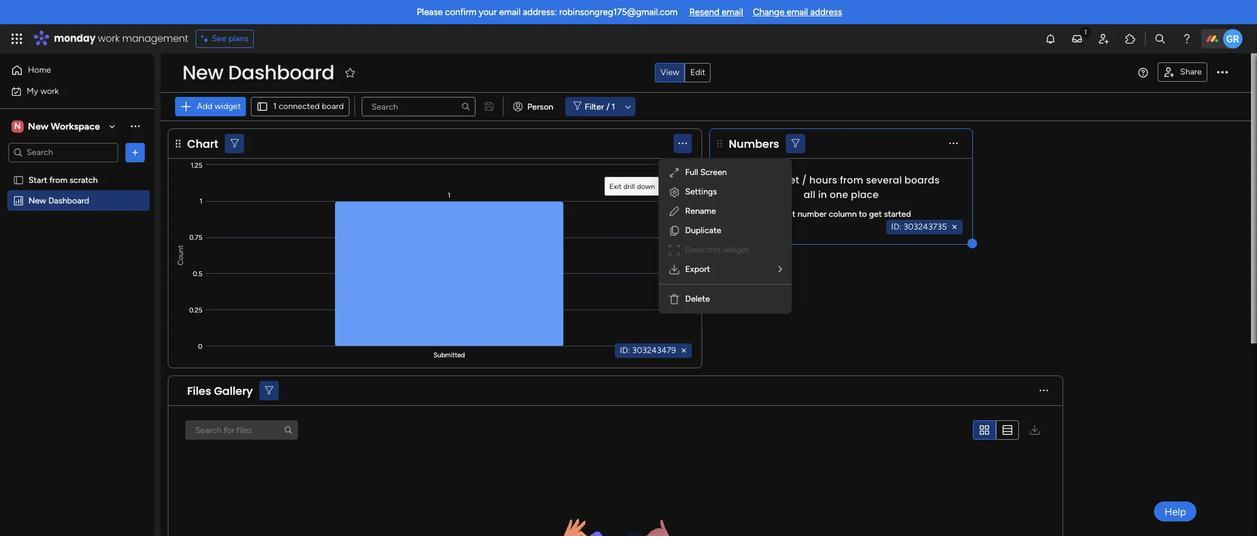 Task type: vqa. For each thing, say whether or not it's contained in the screenshot.
free
no



Task type: locate. For each thing, give the bounding box(es) containing it.
1 horizontal spatial new dashboard
[[182, 59, 335, 86]]

option
[[0, 169, 155, 171]]

files
[[187, 383, 211, 398]]

new inside list box
[[28, 195, 46, 206]]

0 horizontal spatial see
[[212, 33, 226, 44]]

address
[[811, 7, 842, 18]]

delete image
[[668, 293, 681, 305]]

0 horizontal spatial work
[[40, 86, 59, 96]]

email for change email address
[[787, 7, 808, 18]]

0 horizontal spatial 1
[[273, 101, 277, 112]]

search image
[[461, 102, 471, 112]]

0 vertical spatial remove image
[[950, 222, 960, 232]]

1 vertical spatial id:
[[620, 345, 630, 356]]

/ inside see budget / hours from several boards all in one place
[[802, 173, 807, 187]]

menu
[[659, 158, 792, 314]]

1 horizontal spatial widget
[[723, 245, 749, 255]]

dock this widget menu item
[[668, 243, 782, 258]]

management
[[122, 32, 188, 45]]

see left 'budget'
[[743, 173, 761, 187]]

from inside see budget / hours from several boards all in one place
[[840, 173, 864, 187]]

new right 'n'
[[28, 120, 48, 132]]

0 vertical spatial widget
[[215, 101, 241, 112]]

settings
[[685, 187, 717, 197]]

3 email from the left
[[787, 7, 808, 18]]

search image
[[284, 426, 293, 435]]

1 vertical spatial new dashboard
[[28, 195, 89, 206]]

robinsongreg175@gmail.com
[[559, 7, 678, 18]]

list box containing start from scratch
[[0, 167, 155, 375]]

work inside button
[[40, 86, 59, 96]]

see inside see budget / hours from several boards all in one place
[[743, 173, 761, 187]]

dashboard down the start from scratch
[[48, 195, 89, 206]]

0 vertical spatial new dashboard
[[182, 59, 335, 86]]

2 horizontal spatial email
[[787, 7, 808, 18]]

1 horizontal spatial email
[[722, 7, 743, 18]]

new
[[182, 59, 223, 86], [28, 120, 48, 132], [28, 195, 46, 206]]

in
[[818, 188, 827, 202]]

edit button
[[685, 63, 711, 82]]

0 vertical spatial new
[[182, 59, 223, 86]]

none search field search
[[185, 421, 298, 440]]

delete
[[685, 294, 710, 304]]

from right start
[[49, 175, 68, 185]]

new dashboard inside list box
[[28, 195, 89, 206]]

new up add
[[182, 59, 223, 86]]

v2 funnel image right gallery
[[265, 386, 273, 395]]

list box
[[0, 167, 155, 375]]

started
[[884, 209, 911, 219]]

see plans
[[212, 33, 249, 44]]

apps image
[[1125, 33, 1137, 45]]

1 vertical spatial v2 funnel image
[[265, 386, 273, 395]]

widget
[[215, 101, 241, 112], [723, 245, 749, 255]]

see
[[212, 33, 226, 44], [743, 173, 761, 187]]

work
[[98, 32, 120, 45], [40, 86, 59, 96]]

1 left arrow down image
[[612, 102, 615, 112]]

person button
[[508, 97, 561, 116]]

dapulse drag handle 3 image
[[176, 139, 181, 148]]

1 vertical spatial dashboard
[[48, 195, 89, 206]]

email right 'resend'
[[722, 7, 743, 18]]

dock this widget
[[685, 245, 749, 255]]

1 horizontal spatial 1
[[612, 102, 615, 112]]

plans
[[228, 33, 249, 44]]

resend email
[[689, 7, 743, 18]]

0 vertical spatial dashboard
[[228, 59, 335, 86]]

public dashboard image
[[13, 195, 24, 206]]

numbers
[[729, 136, 779, 151]]

new dashboard down "plans"
[[182, 59, 335, 86]]

arrow down image
[[621, 99, 635, 114]]

2 1 from the left
[[612, 102, 615, 112]]

303243735
[[904, 222, 947, 232]]

n
[[14, 121, 21, 131]]

1 vertical spatial remove image
[[679, 346, 689, 356]]

more dots image
[[679, 139, 687, 148], [950, 139, 958, 148], [1040, 386, 1048, 395]]

0 vertical spatial see
[[212, 33, 226, 44]]

1 horizontal spatial from
[[840, 173, 864, 187]]

1 image
[[1080, 25, 1091, 38]]

remove image
[[950, 222, 960, 232], [679, 346, 689, 356]]

dashboard up connected
[[228, 59, 335, 86]]

dapulse drag handle 3 image
[[717, 139, 722, 148]]

1 1 from the left
[[273, 101, 277, 112]]

new right the public dashboard image on the left top
[[28, 195, 46, 206]]

select product image
[[11, 33, 23, 45]]

get
[[869, 209, 882, 219]]

work for my
[[40, 86, 59, 96]]

board
[[322, 101, 344, 112]]

id:
[[891, 222, 902, 232], [620, 345, 630, 356]]

connected
[[279, 101, 320, 112]]

monday work management
[[54, 32, 188, 45]]

resend email link
[[689, 7, 743, 18]]

v2 funnel image
[[231, 139, 239, 148], [265, 386, 273, 395]]

one
[[830, 188, 849, 202]]

0 horizontal spatial /
[[607, 102, 610, 112]]

0 vertical spatial /
[[607, 102, 610, 112]]

0 vertical spatial v2 funnel image
[[231, 139, 239, 148]]

dashboard inside the new dashboard banner
[[228, 59, 335, 86]]

start
[[28, 175, 47, 185]]

None search field
[[361, 97, 475, 116], [185, 421, 298, 440], [361, 97, 475, 116]]

work right monday
[[98, 32, 120, 45]]

scratch
[[70, 175, 98, 185]]

/
[[607, 102, 610, 112], [802, 173, 807, 187]]

0 horizontal spatial remove image
[[679, 346, 689, 356]]

id: 303243735 element
[[887, 220, 963, 235]]

inbox image
[[1071, 33, 1084, 45]]

from
[[840, 173, 864, 187], [49, 175, 68, 185]]

settings image
[[668, 186, 681, 198]]

0 horizontal spatial v2 funnel image
[[231, 139, 239, 148]]

1 vertical spatial new
[[28, 120, 48, 132]]

remove image inside id: 303243735 element
[[950, 222, 960, 232]]

person
[[528, 102, 553, 112]]

remove image right 303243735
[[950, 222, 960, 232]]

2 vertical spatial new
[[28, 195, 46, 206]]

new dashboard
[[182, 59, 335, 86], [28, 195, 89, 206]]

new inside workspace selection element
[[28, 120, 48, 132]]

add widget
[[197, 101, 241, 112]]

1 horizontal spatial dashboard
[[228, 59, 335, 86]]

Search in workspace field
[[25, 145, 101, 159]]

1 vertical spatial /
[[802, 173, 807, 187]]

widget inside menu item
[[723, 245, 749, 255]]

see inside button
[[212, 33, 226, 44]]

duplicate
[[685, 225, 722, 236]]

1 horizontal spatial /
[[802, 173, 807, 187]]

confirm
[[445, 7, 477, 18]]

see budget / hours from several boards all in one place
[[743, 173, 940, 202]]

widget right add
[[215, 101, 241, 112]]

new dashboard down the start from scratch
[[28, 195, 89, 206]]

0 vertical spatial id:
[[891, 222, 902, 232]]

full screen
[[685, 167, 727, 178]]

1 horizontal spatial v2 funnel image
[[265, 386, 273, 395]]

0 horizontal spatial email
[[499, 7, 521, 18]]

1 horizontal spatial see
[[743, 173, 761, 187]]

change email address
[[753, 7, 842, 18]]

new dashboard inside banner
[[182, 59, 335, 86]]

from up the "one"
[[840, 173, 864, 187]]

0 horizontal spatial new dashboard
[[28, 195, 89, 206]]

2 horizontal spatial more dots image
[[1040, 386, 1048, 395]]

1 horizontal spatial work
[[98, 32, 120, 45]]

remove image for numbers
[[950, 222, 960, 232]]

1 left connected
[[273, 101, 277, 112]]

1 horizontal spatial remove image
[[950, 222, 960, 232]]

1 vertical spatial work
[[40, 86, 59, 96]]

/ up all at the right top of the page
[[802, 173, 807, 187]]

work for monday
[[98, 32, 120, 45]]

1 vertical spatial see
[[743, 173, 761, 187]]

0 horizontal spatial from
[[49, 175, 68, 185]]

remove image inside id: 303243479 element
[[679, 346, 689, 356]]

email right 'change'
[[787, 7, 808, 18]]

dashboard
[[228, 59, 335, 86], [48, 195, 89, 206]]

v2 funnel image right chart
[[231, 139, 239, 148]]

new workspace
[[28, 120, 100, 132]]

resend
[[689, 7, 720, 18]]

1
[[273, 101, 277, 112], [612, 102, 615, 112]]

help button
[[1155, 502, 1197, 522]]

work right my
[[40, 86, 59, 96]]

share button
[[1158, 62, 1208, 82]]

0 horizontal spatial widget
[[215, 101, 241, 112]]

2 email from the left
[[722, 7, 743, 18]]

id: 303243735
[[891, 222, 947, 232]]

my
[[27, 86, 38, 96]]

search everything image
[[1154, 33, 1167, 45]]

id: down started
[[891, 222, 902, 232]]

see left "plans"
[[212, 33, 226, 44]]

0 horizontal spatial id:
[[620, 345, 630, 356]]

files gallery
[[187, 383, 253, 398]]

0 horizontal spatial more dots image
[[679, 139, 687, 148]]

full
[[685, 167, 698, 178]]

new inside banner
[[182, 59, 223, 86]]

public board image
[[13, 174, 24, 186]]

email
[[499, 7, 521, 18], [722, 7, 743, 18], [787, 7, 808, 18]]

address:
[[523, 7, 557, 18]]

email right your
[[499, 7, 521, 18]]

1 horizontal spatial id:
[[891, 222, 902, 232]]

widget right this
[[723, 245, 749, 255]]

1 vertical spatial widget
[[723, 245, 749, 255]]

new for workspace icon
[[28, 120, 48, 132]]

0 vertical spatial work
[[98, 32, 120, 45]]

export image
[[668, 264, 681, 276]]

id: left the 303243479
[[620, 345, 630, 356]]

workspace selection element
[[12, 119, 102, 134]]

/ right filter
[[607, 102, 610, 112]]

remove image right the 303243479
[[679, 346, 689, 356]]

change email address link
[[753, 7, 842, 18]]



Task type: describe. For each thing, give the bounding box(es) containing it.
dock this widget image
[[668, 244, 681, 256]]

chart
[[187, 136, 218, 151]]

several
[[866, 173, 902, 187]]

to
[[859, 209, 867, 219]]

303243479
[[632, 345, 676, 356]]

see plans button
[[196, 30, 254, 48]]

share
[[1181, 67, 1202, 77]]

display modes group
[[655, 63, 711, 82]]

this
[[707, 245, 721, 255]]

gallery layout group
[[973, 421, 1019, 440]]

export
[[685, 264, 710, 275]]

monday
[[54, 32, 95, 45]]

edit
[[690, 67, 706, 78]]

view button
[[655, 63, 685, 82]]

options image
[[129, 146, 141, 158]]

my work
[[27, 86, 59, 96]]

menu containing full screen
[[659, 158, 792, 314]]

1 connected board button
[[251, 97, 349, 116]]

Filter dashboard by text search field
[[361, 97, 475, 116]]

menu image
[[1139, 68, 1148, 78]]

id: 303243479 element
[[615, 344, 692, 358]]

select number column to get started
[[771, 209, 911, 219]]

gallery
[[214, 383, 253, 398]]

workspace options image
[[129, 120, 141, 132]]

filter / 1
[[585, 102, 615, 112]]

from inside list box
[[49, 175, 68, 185]]

change
[[753, 7, 785, 18]]

New Dashboard field
[[179, 59, 338, 86]]

column
[[829, 209, 857, 219]]

place
[[851, 188, 879, 202]]

add widget button
[[175, 97, 246, 116]]

0 horizontal spatial dashboard
[[48, 195, 89, 206]]

start from scratch
[[28, 175, 98, 185]]

home button
[[7, 61, 130, 80]]

all
[[804, 188, 816, 202]]

greg robinson image
[[1223, 29, 1243, 48]]

help image
[[1181, 33, 1193, 45]]

id: for numbers
[[891, 222, 902, 232]]

full screen image
[[668, 167, 681, 179]]

notifications image
[[1045, 33, 1057, 45]]

home
[[28, 65, 51, 75]]

please confirm your email address: robinsongreg175@gmail.com
[[417, 7, 678, 18]]

screen
[[700, 167, 727, 178]]

email for resend email
[[722, 7, 743, 18]]

dock
[[685, 245, 705, 255]]

new for the public dashboard image on the left top
[[28, 195, 46, 206]]

budget
[[763, 173, 799, 187]]

rename image
[[668, 205, 681, 218]]

duplicate image
[[668, 225, 681, 237]]

boards
[[905, 173, 940, 187]]

more options image
[[1217, 67, 1228, 78]]

please
[[417, 7, 443, 18]]

filter
[[585, 102, 604, 112]]

your
[[479, 7, 497, 18]]

id: 303243479
[[620, 345, 676, 356]]

1 inside popup button
[[273, 101, 277, 112]]

id: for chart
[[620, 345, 630, 356]]

add to favorites image
[[344, 66, 356, 78]]

remove image for chart
[[679, 346, 689, 356]]

see for see plans
[[212, 33, 226, 44]]

view
[[661, 67, 680, 78]]

number
[[798, 209, 827, 219]]

workspace
[[51, 120, 100, 132]]

widget inside popup button
[[215, 101, 241, 112]]

help
[[1165, 506, 1187, 518]]

/ inside the new dashboard banner
[[607, 102, 610, 112]]

select
[[771, 209, 796, 219]]

v2 funnel image
[[792, 139, 800, 148]]

workspace image
[[12, 120, 24, 133]]

1 horizontal spatial more dots image
[[950, 139, 958, 148]]

my work button
[[7, 82, 130, 101]]

1 connected board
[[273, 101, 344, 112]]

rename
[[685, 206, 716, 216]]

hours
[[810, 173, 838, 187]]

1 email from the left
[[499, 7, 521, 18]]

invite members image
[[1098, 33, 1110, 45]]

see for see budget / hours from several boards all in one place
[[743, 173, 761, 187]]

list arrow image
[[779, 265, 782, 274]]

add
[[197, 101, 213, 112]]

new dashboard banner
[[161, 53, 1251, 121]]



